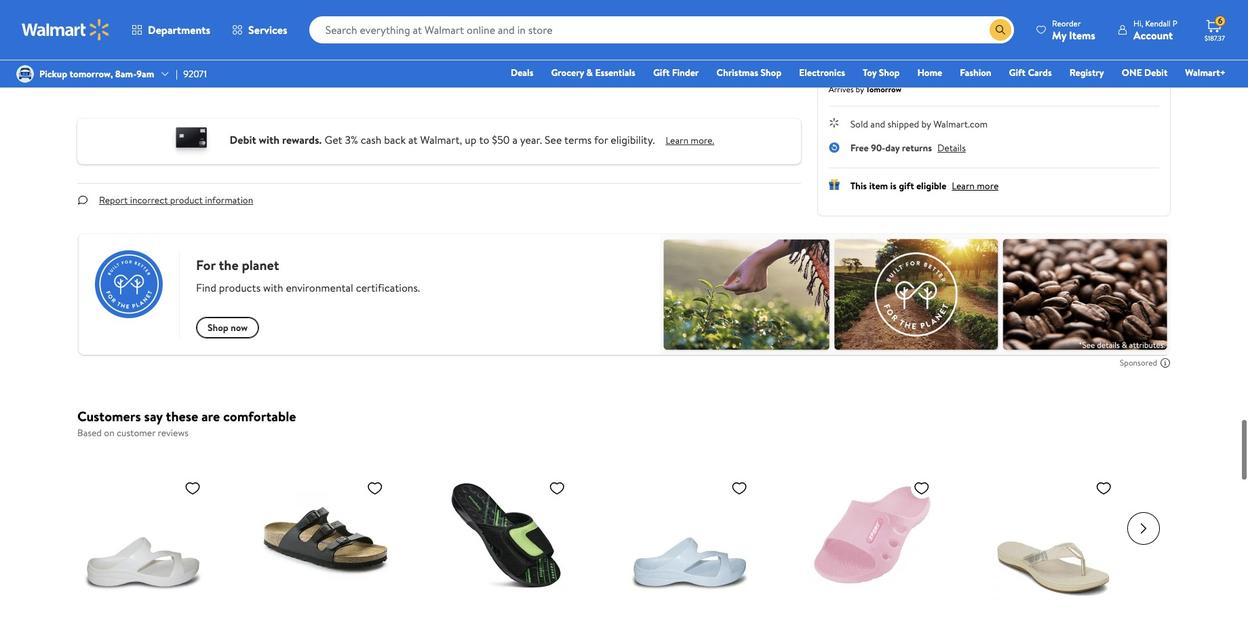 Task type: locate. For each thing, give the bounding box(es) containing it.
pickup up search icon
[[980, 7, 1008, 20]]

hi,
[[1134, 17, 1143, 29]]

1 horizontal spatial pickup
[[980, 7, 1008, 20]]

add to favorites list, women's comfortable slide open toe soft rubber sandal slipper image
[[914, 480, 930, 497]]

details
[[938, 141, 966, 155]]

not available
[[1083, 19, 1129, 30]]

my
[[1052, 27, 1067, 42]]

0 horizontal spatial 92071
[[183, 67, 207, 81]]

ad disclaimer and feedback image
[[1160, 357, 1171, 368]]

2 0 from the left
[[142, 18, 148, 29]]

reorder my items
[[1052, 17, 1096, 42]]

free
[[851, 141, 869, 155]]

electronics link
[[793, 65, 851, 80]]

92071 for |
[[183, 67, 207, 81]]

this item is gift eligible learn more
[[851, 179, 999, 193]]

one debit card image
[[164, 124, 219, 159]]

0 horizontal spatial shop
[[761, 66, 782, 79]]

grocery
[[551, 66, 584, 79]]

toy
[[863, 66, 877, 79]]

 image
[[16, 65, 34, 83]]

0 vertical spatial debit
[[1145, 66, 1168, 79]]

eligible
[[917, 179, 947, 193]]

8am-
[[115, 67, 137, 81]]

sold
[[851, 117, 868, 131]]

based
[[77, 426, 102, 440]]

arrives
[[851, 19, 876, 30], [829, 83, 854, 95]]

cash
[[361, 133, 382, 148]]

services button
[[221, 14, 298, 46]]

1 vertical spatial debit
[[230, 133, 256, 148]]

shop
[[761, 66, 782, 79], [879, 66, 900, 79]]

next slide for customers say these are comfortable list image
[[1128, 513, 1160, 545]]

gifting made easy image
[[829, 179, 840, 190]]

| 92071
[[176, 67, 207, 81]]

1 horizontal spatial gift
[[1009, 66, 1026, 79]]

tomorrow
[[866, 83, 902, 95]]

arrives left "tomorrow"
[[851, 19, 876, 30]]

1 horizontal spatial 92071
[[862, 64, 886, 78]]

departments
[[148, 22, 210, 37]]

toy shop link
[[857, 65, 906, 80]]

shipping arrives tomorrow
[[851, 7, 913, 30]]

2 gift from the left
[[1009, 66, 1026, 79]]

0 horizontal spatial gift
[[653, 66, 670, 79]]

gift cards
[[1009, 66, 1052, 79]]

deals link
[[505, 65, 540, 80]]

rewards.
[[282, 133, 322, 148]]

1 shop from the left
[[761, 66, 782, 79]]

search icon image
[[995, 24, 1006, 35]]

year.
[[520, 133, 542, 148]]

by down toy
[[856, 83, 864, 95]]

women's z sandals - baby blue by dawgs usa image
[[627, 475, 753, 601]]

debit right one
[[1145, 66, 1168, 79]]

cards
[[1028, 66, 1052, 79]]

add to favorites list, women's z sandals - white by dawgs usa image
[[185, 480, 201, 497]]

learn left more
[[952, 179, 975, 193]]

not
[[1083, 19, 1097, 30]]

terms
[[564, 133, 592, 148]]

details button
[[938, 141, 966, 155]]

hi, kendall p account
[[1134, 17, 1178, 42]]

christmas shop
[[717, 66, 782, 79]]

1 horizontal spatial shop
[[879, 66, 900, 79]]

gift left cards
[[1009, 66, 1026, 79]]

available
[[1099, 19, 1129, 30]]

back
[[384, 133, 406, 148]]

by
[[856, 83, 864, 95], [922, 117, 931, 131]]

gift for gift cards
[[1009, 66, 1026, 79]]

92071 right "|"
[[183, 67, 207, 81]]

report incorrect product information
[[99, 193, 253, 207]]

gift cards link
[[1003, 65, 1058, 80]]

say
[[144, 407, 163, 425]]

gift
[[899, 179, 914, 193]]

gift left finder
[[653, 66, 670, 79]]

1 vertical spatial arrives
[[829, 83, 854, 95]]

shop up tomorrow
[[879, 66, 900, 79]]

92071
[[862, 64, 886, 78], [183, 67, 207, 81]]

christmas
[[717, 66, 758, 79]]

one debit link
[[1116, 65, 1174, 80]]

0 vertical spatial learn
[[666, 134, 689, 148]]

santee,
[[829, 64, 860, 78]]

customer
[[117, 426, 156, 440]]

1 horizontal spatial by
[[922, 117, 931, 131]]

one
[[1122, 66, 1142, 79]]

0 vertical spatial by
[[856, 83, 864, 95]]

0 horizontal spatial pickup
[[39, 67, 67, 81]]

$187.37
[[1205, 33, 1225, 43]]

deals
[[511, 66, 534, 79]]

92071 up tomorrow
[[862, 64, 886, 78]]

learn left more.
[[666, 134, 689, 148]]

2 shop from the left
[[879, 66, 900, 79]]

0 vertical spatial pickup
[[980, 7, 1008, 20]]

shop for toy shop
[[879, 66, 900, 79]]

change button
[[892, 64, 923, 78]]

electronics
[[799, 66, 845, 79]]

kendall
[[1145, 17, 1171, 29]]

92071 for santee,
[[862, 64, 886, 78]]

item
[[869, 179, 888, 193]]

debit left the with
[[230, 133, 256, 148]]

0 button up 9am
[[125, 17, 158, 30]]

1 0 from the left
[[109, 18, 114, 29]]

1 gift from the left
[[653, 66, 670, 79]]

walmart.com
[[934, 117, 988, 131]]

pickup inside pickup check nearby
[[980, 7, 1008, 20]]

change
[[892, 64, 923, 78]]

is
[[890, 179, 897, 193]]

92071 inside the santee, 92071 change arrives by tomorrow
[[862, 64, 886, 78]]

women's z sandals - white by dawgs usa image
[[80, 475, 206, 601]]

reviews
[[158, 426, 189, 440]]

walmart image
[[22, 19, 110, 41]]

arrives down the santee,
[[829, 83, 854, 95]]

see
[[545, 133, 562, 148]]

0 horizontal spatial 0
[[109, 18, 114, 29]]

report
[[99, 193, 128, 207]]

shop right christmas
[[761, 66, 782, 79]]

1 horizontal spatial learn
[[952, 179, 975, 193]]

$50
[[492, 133, 510, 148]]

women's comfortable slide open toe soft rubber sandal slipper image
[[809, 475, 935, 601]]

shipping
[[864, 7, 900, 20]]

0 button up "pickup tomorrow, 8am-9am"
[[91, 17, 125, 30]]

1 horizontal spatial 0
[[142, 18, 148, 29]]

gift
[[653, 66, 670, 79], [1009, 66, 1026, 79]]

pickup
[[980, 7, 1008, 20], [39, 67, 67, 81]]

at
[[408, 133, 418, 148]]

1 vertical spatial by
[[922, 117, 931, 131]]

0 button
[[91, 17, 125, 30], [125, 17, 158, 30]]

registry link
[[1064, 65, 1110, 80]]

0 horizontal spatial learn
[[666, 134, 689, 148]]

0 up "pickup tomorrow, 8am-9am"
[[109, 18, 114, 29]]

walmart+ link
[[1179, 65, 1232, 80]]

0 vertical spatial arrives
[[851, 19, 876, 30]]

add to favorites list, women's z sandals - baby blue by dawgs usa image
[[731, 480, 748, 497]]

arrives inside shipping arrives tomorrow
[[851, 19, 876, 30]]

0 horizontal spatial by
[[856, 83, 864, 95]]

by right shipped
[[922, 117, 931, 131]]

debit
[[1145, 66, 1168, 79], [230, 133, 256, 148]]

0 left "departments"
[[142, 18, 148, 29]]

to
[[479, 133, 489, 148]]

1 vertical spatial pickup
[[39, 67, 67, 81]]

pickup left tomorrow,
[[39, 67, 67, 81]]

1 horizontal spatial debit
[[1145, 66, 1168, 79]]

0
[[109, 18, 114, 29], [142, 18, 148, 29]]

up
[[465, 133, 477, 148]]

1 vertical spatial learn
[[952, 179, 975, 193]]



Task type: describe. For each thing, give the bounding box(es) containing it.
a
[[512, 133, 518, 148]]

fashion
[[960, 66, 992, 79]]

walmart+
[[1185, 66, 1226, 79]]

women's sperry, seabrook swell sandal image
[[991, 475, 1118, 601]]

shop for christmas shop
[[761, 66, 782, 79]]

comfortable
[[223, 407, 296, 425]]

add to favorites list, women's sperry, seabrook swell sandal image
[[1096, 480, 1112, 497]]

pickup for check
[[980, 7, 1008, 20]]

90-
[[871, 141, 886, 155]]

sold and shipped by walmart.com
[[851, 117, 988, 131]]

home link
[[911, 65, 949, 80]]

with
[[259, 133, 280, 148]]

departments button
[[121, 14, 221, 46]]

Search search field
[[309, 16, 1014, 43]]

reorder
[[1052, 17, 1081, 29]]

more.
[[691, 134, 714, 148]]

gift finder link
[[647, 65, 705, 80]]

services
[[248, 22, 287, 37]]

0 horizontal spatial debit
[[230, 133, 256, 148]]

sponsored
[[1120, 357, 1157, 369]]

fashion link
[[954, 65, 998, 80]]

Walmart Site-Wide search field
[[309, 16, 1014, 43]]

walmart,
[[420, 133, 462, 148]]

gift for gift finder
[[653, 66, 670, 79]]

account
[[1134, 27, 1173, 42]]

christmas shop link
[[711, 65, 788, 80]]

arrives inside the santee, 92071 change arrives by tomorrow
[[829, 83, 854, 95]]

gift finder
[[653, 66, 699, 79]]

information
[[205, 193, 253, 207]]

on
[[104, 426, 114, 440]]

birkenstock women's florida soft footbed black birko-flor sandal - 0053011 8-8.5 narrow black bfl image
[[262, 475, 389, 601]]

9am
[[137, 67, 154, 81]]

for
[[594, 133, 608, 148]]

pickup for tomorrow,
[[39, 67, 67, 81]]

customers say these are comfortable based on customer reviews
[[77, 407, 296, 440]]

add to favorites list, aerothotic women's rove comfortable lightweight slide sandals image
[[549, 480, 565, 497]]

registry
[[1070, 66, 1104, 79]]

santee, 92071 change arrives by tomorrow
[[829, 64, 923, 95]]

one debit card  debit with rewards. get 3% cash back at walmart, up to $50 a year. see terms for eligibility. learn more. element
[[666, 134, 714, 148]]

free 90-day returns details
[[851, 141, 966, 155]]

add to favorites list, birkenstock women's florida soft footbed black birko-flor sandal - 0053011 8-8.5 narrow black bfl image
[[367, 480, 383, 497]]

aerothotic women's rove comfortable lightweight slide sandals image
[[445, 475, 571, 601]]

incorrect
[[130, 193, 168, 207]]

this
[[851, 179, 867, 193]]

|
[[176, 67, 178, 81]]

pickup check nearby
[[970, 7, 1018, 30]]

eligibility.
[[611, 133, 655, 148]]

2 0 button from the left
[[125, 17, 158, 30]]

essentials
[[595, 66, 636, 79]]

day
[[886, 141, 900, 155]]

by inside the santee, 92071 change arrives by tomorrow
[[856, 83, 864, 95]]

p
[[1173, 17, 1178, 29]]

product
[[170, 193, 203, 207]]

not available button
[[1053, 0, 1159, 52]]

get
[[325, 133, 342, 148]]

one debit
[[1122, 66, 1168, 79]]

nearby
[[994, 19, 1018, 30]]

are
[[201, 407, 220, 425]]

grocery & essentials link
[[545, 65, 642, 80]]

shipped
[[888, 117, 919, 131]]

6 $187.37
[[1205, 15, 1225, 43]]

toy shop
[[863, 66, 900, 79]]

returns
[[902, 141, 932, 155]]

finder
[[672, 66, 699, 79]]

grocery & essentials
[[551, 66, 636, 79]]

home
[[918, 66, 942, 79]]

1 0 button from the left
[[91, 17, 125, 30]]

6
[[1218, 15, 1223, 27]]

tomorrow
[[878, 19, 913, 30]]

&
[[587, 66, 593, 79]]

report incorrect product information button
[[88, 184, 264, 216]]

customers
[[77, 407, 141, 425]]

more
[[977, 179, 999, 193]]

items
[[1069, 27, 1096, 42]]

debit with rewards. get 3% cash back at walmart, up to $50 a year. see terms for eligibility.
[[230, 133, 655, 148]]

pickup tomorrow, 8am-9am
[[39, 67, 154, 81]]

3%
[[345, 133, 358, 148]]

check
[[970, 19, 992, 30]]

and
[[871, 117, 885, 131]]

tomorrow,
[[70, 67, 113, 81]]



Task type: vqa. For each thing, say whether or not it's contained in the screenshot.
the name*
no



